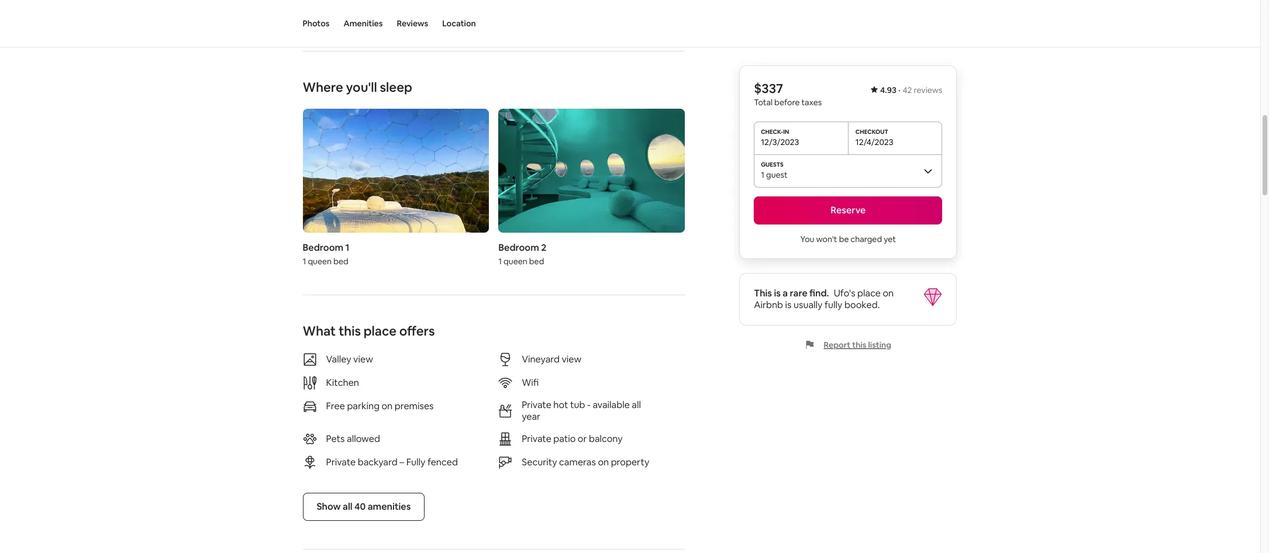 Task type: locate. For each thing, give the bounding box(es) containing it.
taxes
[[802, 97, 822, 108]]

1 horizontal spatial this
[[853, 340, 867, 351]]

report this listing
[[824, 340, 892, 351]]

fully
[[825, 299, 843, 311]]

-
[[587, 399, 591, 411]]

this
[[339, 323, 361, 339], [853, 340, 867, 351]]

total
[[754, 97, 773, 108]]

2
[[541, 242, 547, 254]]

private down year
[[522, 433, 552, 445]]

place right ufo's
[[858, 287, 881, 300]]

42
[[903, 85, 913, 95]]

private for private hot tub - available all year
[[522, 399, 552, 411]]

2 bed from the left
[[529, 256, 544, 267]]

queen
[[308, 256, 332, 267], [504, 256, 528, 267]]

reviews
[[914, 85, 943, 95]]

on for cameras
[[598, 456, 609, 469]]

is left a
[[774, 287, 781, 300]]

on for place
[[883, 287, 894, 300]]

queen inside bedroom 2 1 queen bed
[[504, 256, 528, 267]]

1 horizontal spatial on
[[598, 456, 609, 469]]

0 vertical spatial all
[[632, 399, 641, 411]]

bedroom 1 1 queen bed
[[303, 242, 350, 267]]

show all 40 amenities button
[[303, 493, 425, 521]]

this is a rare find.
[[754, 287, 830, 300]]

all left 40
[[343, 501, 353, 513]]

sleep
[[380, 79, 412, 95]]

0 vertical spatial this
[[339, 323, 361, 339]]

private down "pets"
[[326, 456, 356, 469]]

bedroom
[[303, 242, 344, 254], [499, 242, 539, 254]]

kitchen
[[326, 377, 359, 389]]

is inside ufo's place on airbnb is usually fully booked.
[[786, 299, 792, 311]]

balcony
[[589, 433, 623, 445]]

private for private backyard – fully fenced
[[326, 456, 356, 469]]

1 horizontal spatial bedroom
[[499, 242, 539, 254]]

is
[[774, 287, 781, 300], [786, 299, 792, 311]]

fully
[[407, 456, 426, 469]]

1 bedroom from the left
[[303, 242, 344, 254]]

fenced
[[428, 456, 458, 469]]

show inside button
[[317, 501, 341, 513]]

0 horizontal spatial queen
[[308, 256, 332, 267]]

show left 40
[[317, 501, 341, 513]]

this for what
[[339, 323, 361, 339]]

1 vertical spatial show
[[317, 501, 341, 513]]

reviews
[[397, 18, 428, 29]]

$337 total before taxes
[[754, 80, 822, 108]]

all
[[632, 399, 641, 411], [343, 501, 353, 513]]

1 queen from the left
[[308, 256, 332, 267]]

bed inside bedroom 1 1 queen bed
[[334, 256, 349, 267]]

2 view from the left
[[562, 353, 582, 366]]

show for show more
[[303, 10, 327, 23]]

bed inside bedroom 2 1 queen bed
[[529, 256, 544, 267]]

report this listing button
[[806, 340, 892, 351]]

1 horizontal spatial view
[[562, 353, 582, 366]]

show
[[303, 10, 327, 23], [317, 501, 341, 513]]

bedroom inside bedroom 2 1 queen bed
[[499, 242, 539, 254]]

this
[[754, 287, 772, 300]]

all right available
[[632, 399, 641, 411]]

on right booked.
[[883, 287, 894, 300]]

2 vertical spatial private
[[326, 456, 356, 469]]

all inside private hot tub - available all year
[[632, 399, 641, 411]]

show left more
[[303, 10, 327, 23]]

reserve
[[831, 204, 866, 217]]

find.
[[810, 287, 830, 300]]

0 horizontal spatial on
[[382, 400, 393, 413]]

0 vertical spatial place
[[858, 287, 881, 300]]

parking
[[347, 400, 380, 413]]

won't
[[817, 234, 838, 245]]

bedroom for bedroom 2
[[499, 242, 539, 254]]

1 vertical spatial private
[[522, 433, 552, 445]]

be
[[840, 234, 849, 245]]

bedroom 2 image
[[499, 109, 685, 233], [499, 109, 685, 233]]

bedroom inside bedroom 1 1 queen bed
[[303, 242, 344, 254]]

private down wifi
[[522, 399, 552, 411]]

this left listing
[[853, 340, 867, 351]]

2 horizontal spatial on
[[883, 287, 894, 300]]

view for vineyard view
[[562, 353, 582, 366]]

0 horizontal spatial this
[[339, 323, 361, 339]]

0 vertical spatial on
[[883, 287, 894, 300]]

1 horizontal spatial queen
[[504, 256, 528, 267]]

view right vineyard
[[562, 353, 582, 366]]

1
[[761, 170, 765, 180], [346, 242, 350, 254], [303, 256, 306, 267], [499, 256, 502, 267]]

pets
[[326, 433, 345, 445]]

queen for bedroom 1
[[308, 256, 332, 267]]

place
[[858, 287, 881, 300], [364, 323, 397, 339]]

place inside ufo's place on airbnb is usually fully booked.
[[858, 287, 881, 300]]

location
[[443, 18, 476, 29]]

0 horizontal spatial all
[[343, 501, 353, 513]]

1 vertical spatial all
[[343, 501, 353, 513]]

vineyard
[[522, 353, 560, 366]]

reserve button
[[754, 197, 943, 225]]

bed
[[334, 256, 349, 267], [529, 256, 544, 267]]

0 vertical spatial show
[[303, 10, 327, 23]]

0 horizontal spatial bed
[[334, 256, 349, 267]]

1 horizontal spatial is
[[786, 299, 792, 311]]

queen inside bedroom 1 1 queen bed
[[308, 256, 332, 267]]

ufo's
[[834, 287, 856, 300]]

usually
[[794, 299, 823, 311]]

on right parking
[[382, 400, 393, 413]]

private
[[522, 399, 552, 411], [522, 433, 552, 445], [326, 456, 356, 469]]

1 vertical spatial on
[[382, 400, 393, 413]]

2 vertical spatial on
[[598, 456, 609, 469]]

place left "offers"
[[364, 323, 397, 339]]

you
[[801, 234, 815, 245]]

0 horizontal spatial bedroom
[[303, 242, 344, 254]]

all inside button
[[343, 501, 353, 513]]

bedroom 1 image
[[303, 109, 489, 233], [303, 109, 489, 233]]

1 horizontal spatial all
[[632, 399, 641, 411]]

on
[[883, 287, 894, 300], [382, 400, 393, 413], [598, 456, 609, 469]]

on down the balcony
[[598, 456, 609, 469]]

1 vertical spatial this
[[853, 340, 867, 351]]

1 horizontal spatial place
[[858, 287, 881, 300]]

on inside ufo's place on airbnb is usually fully booked.
[[883, 287, 894, 300]]

valley view
[[326, 353, 373, 366]]

bedroom for bedroom 1
[[303, 242, 344, 254]]

hot
[[554, 399, 568, 411]]

is left usually
[[786, 299, 792, 311]]

charged
[[851, 234, 883, 245]]

free parking on premises
[[326, 400, 434, 413]]

1 bed from the left
[[334, 256, 349, 267]]

1 view from the left
[[354, 353, 373, 366]]

1 guest button
[[754, 154, 943, 187]]

private inside private hot tub - available all year
[[522, 399, 552, 411]]

2 queen from the left
[[504, 256, 528, 267]]

1 horizontal spatial bed
[[529, 256, 544, 267]]

40
[[355, 501, 366, 513]]

free
[[326, 400, 345, 413]]

0 vertical spatial private
[[522, 399, 552, 411]]

this up the valley view
[[339, 323, 361, 339]]

2 bedroom from the left
[[499, 242, 539, 254]]

report
[[824, 340, 851, 351]]

view right valley
[[354, 353, 373, 366]]

valley
[[326, 353, 351, 366]]

0 horizontal spatial view
[[354, 353, 373, 366]]

$337
[[754, 80, 784, 97]]

private hot tub - available all year
[[522, 399, 641, 423]]

where
[[303, 79, 343, 95]]

guest
[[767, 170, 788, 180]]

1 vertical spatial place
[[364, 323, 397, 339]]

what
[[303, 323, 336, 339]]



Task type: vqa. For each thing, say whether or not it's contained in the screenshot.
4.93
yes



Task type: describe. For each thing, give the bounding box(es) containing it.
property
[[611, 456, 650, 469]]

rare
[[790, 287, 808, 300]]

before
[[775, 97, 800, 108]]

·
[[899, 85, 901, 95]]

booked.
[[845, 299, 880, 311]]

show more button
[[303, 10, 362, 23]]

1 inside bedroom 2 1 queen bed
[[499, 256, 502, 267]]

or
[[578, 433, 587, 445]]

ufo's place on airbnb is usually fully booked.
[[754, 287, 894, 311]]

offers
[[400, 323, 435, 339]]

amenities
[[368, 501, 411, 513]]

year
[[522, 411, 541, 423]]

where you'll sleep
[[303, 79, 412, 95]]

backyard
[[358, 456, 398, 469]]

allowed
[[347, 433, 380, 445]]

queen for bedroom 2
[[504, 256, 528, 267]]

what this place offers
[[303, 323, 435, 339]]

more
[[329, 10, 352, 23]]

bed for 2
[[529, 256, 544, 267]]

security
[[522, 456, 557, 469]]

security cameras on property
[[522, 456, 650, 469]]

premises
[[395, 400, 434, 413]]

4.93 · 42 reviews
[[881, 85, 943, 95]]

on for parking
[[382, 400, 393, 413]]

4.93
[[881, 85, 897, 95]]

0 horizontal spatial place
[[364, 323, 397, 339]]

a
[[783, 287, 788, 300]]

private backyard – fully fenced
[[326, 456, 458, 469]]

reviews button
[[397, 0, 428, 47]]

bedroom 2 1 queen bed
[[499, 242, 547, 267]]

12/4/2023
[[856, 137, 894, 147]]

yet
[[884, 234, 897, 245]]

you'll
[[346, 79, 377, 95]]

location button
[[443, 0, 476, 47]]

you won't be charged yet
[[801, 234, 897, 245]]

listing
[[869, 340, 892, 351]]

airbnb
[[754, 299, 784, 311]]

where you'll sleep region
[[298, 79, 690, 272]]

bed for 1
[[334, 256, 349, 267]]

vineyard view
[[522, 353, 582, 366]]

pets allowed
[[326, 433, 380, 445]]

tub
[[571, 399, 585, 411]]

this for report
[[853, 340, 867, 351]]

–
[[400, 456, 404, 469]]

patio
[[554, 433, 576, 445]]

amenities
[[344, 18, 383, 29]]

photos button
[[303, 0, 330, 47]]

view for valley view
[[354, 353, 373, 366]]

private patio or balcony
[[522, 433, 623, 445]]

1 guest
[[761, 170, 788, 180]]

show all 40 amenities
[[317, 501, 411, 513]]

show for show all 40 amenities
[[317, 501, 341, 513]]

12/3/2023
[[761, 137, 800, 147]]

0 horizontal spatial is
[[774, 287, 781, 300]]

1 inside popup button
[[761, 170, 765, 180]]

private for private patio or balcony
[[522, 433, 552, 445]]

photos
[[303, 18, 330, 29]]

amenities button
[[344, 0, 383, 47]]

available
[[593, 399, 630, 411]]

show more
[[303, 10, 352, 23]]

wifi
[[522, 377, 539, 389]]

cameras
[[559, 456, 596, 469]]



